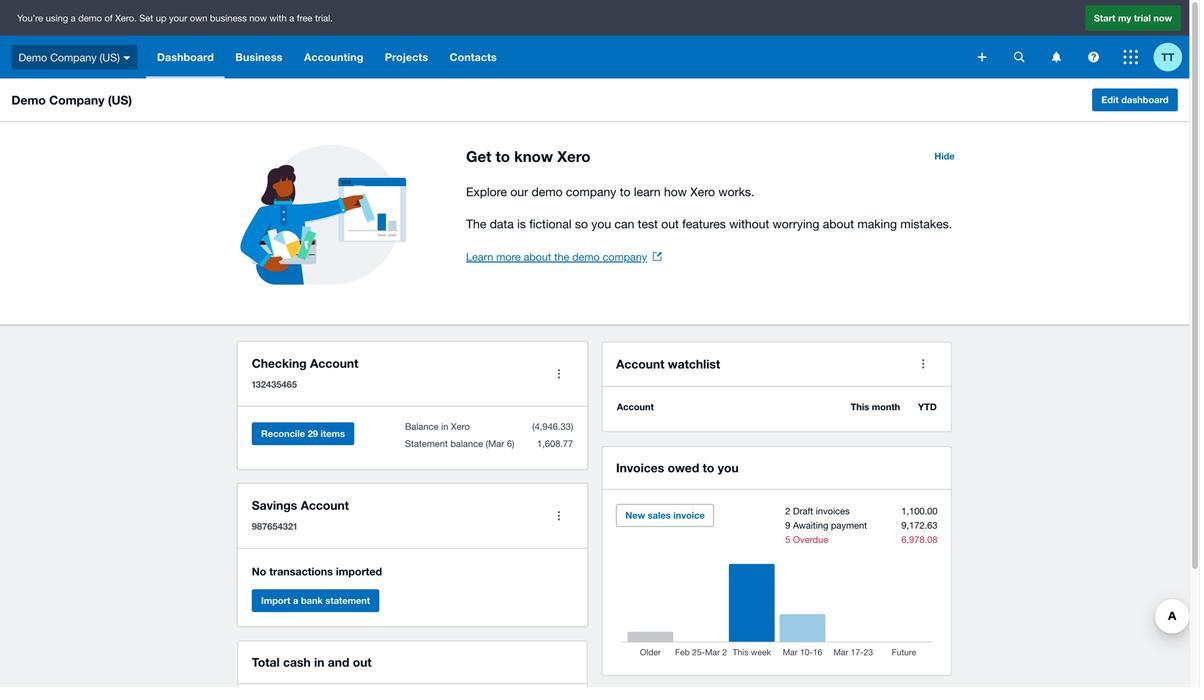 Task type: describe. For each thing, give the bounding box(es) containing it.
import a bank statement
[[261, 596, 370, 607]]

invoices
[[616, 461, 664, 475]]

2
[[785, 506, 790, 517]]

1 vertical spatial company
[[603, 251, 647, 263]]

xero inside intro banner body element
[[690, 185, 715, 199]]

about inside intro banner body element
[[823, 217, 854, 231]]

the data is fictional so you can test out features without worrying about making mistakes.
[[466, 217, 952, 231]]

9 awaiting payment
[[785, 520, 867, 531]]

sales
[[648, 510, 671, 521]]

accounting
[[304, 51, 363, 64]]

reconcile 29 items
[[261, 429, 345, 440]]

watchlist
[[668, 357, 720, 371]]

draft
[[793, 506, 813, 517]]

9 awaiting payment link
[[785, 520, 867, 531]]

projects
[[385, 51, 428, 64]]

account watchlist
[[616, 357, 720, 371]]

987654321
[[252, 521, 297, 533]]

6,978.08 link
[[901, 535, 938, 546]]

out inside intro banner body element
[[661, 217, 679, 231]]

trial
[[1134, 12, 1151, 23]]

with
[[269, 12, 287, 23]]

0 horizontal spatial svg image
[[1014, 52, 1025, 63]]

your
[[169, 12, 187, 23]]

learn
[[634, 185, 661, 199]]

business
[[235, 51, 283, 64]]

the
[[466, 217, 486, 231]]

1 vertical spatial you
[[718, 461, 739, 475]]

5 overdue
[[785, 535, 828, 546]]

svg image inside demo company (us) popup button
[[123, 56, 131, 60]]

month
[[872, 402, 900, 413]]

company inside intro banner body element
[[566, 185, 616, 199]]

payment
[[831, 520, 867, 531]]

total cash in and out
[[252, 656, 372, 670]]

9,172.63
[[901, 520, 938, 531]]

invoices owed to you link
[[616, 458, 739, 478]]

you inside intro banner body element
[[591, 217, 611, 231]]

a left free at the top left of page
[[289, 12, 294, 23]]

1 horizontal spatial xero
[[557, 148, 591, 165]]

can
[[615, 217, 634, 231]]

without
[[729, 217, 769, 231]]

dashboard
[[1121, 94, 1169, 105]]

contacts
[[450, 51, 497, 64]]

company inside popup button
[[50, 51, 97, 63]]

1,100.00 link
[[901, 506, 938, 517]]

cash
[[283, 656, 311, 670]]

0 vertical spatial in
[[441, 421, 448, 433]]

edit dashboard
[[1101, 94, 1169, 105]]

worrying
[[773, 217, 819, 231]]

and
[[328, 656, 349, 670]]

dashboard link
[[146, 36, 225, 79]]

132435465
[[252, 379, 297, 390]]

is
[[517, 217, 526, 231]]

new sales invoice
[[625, 510, 705, 521]]

2 vertical spatial to
[[703, 461, 714, 475]]

bank
[[301, 596, 323, 607]]

more
[[496, 251, 521, 263]]

statement
[[405, 439, 448, 450]]

2 horizontal spatial svg image
[[1124, 50, 1138, 64]]

banner containing dashboard
[[0, 0, 1189, 79]]

you're
[[17, 12, 43, 23]]

2 draft invoices
[[785, 506, 850, 517]]

overdue
[[793, 535, 828, 546]]

total
[[252, 656, 280, 670]]

(mar
[[486, 439, 504, 450]]

mistakes.
[[900, 217, 952, 231]]

new
[[625, 510, 645, 521]]

account down 'account watchlist' link at right
[[617, 402, 654, 413]]

0 horizontal spatial to
[[496, 148, 510, 165]]

intro banner body element
[[466, 182, 963, 234]]

account left watchlist
[[616, 357, 664, 371]]

how
[[664, 185, 687, 199]]

our
[[510, 185, 528, 199]]

features
[[682, 217, 726, 231]]

owed
[[668, 461, 699, 475]]

works.
[[718, 185, 754, 199]]

checking
[[252, 356, 307, 371]]

2 draft invoices link
[[785, 506, 850, 517]]

account watchlist link
[[616, 354, 720, 374]]

9
[[785, 520, 790, 531]]

edit dashboard button
[[1092, 89, 1178, 111]]

invoices owed to you
[[616, 461, 739, 475]]

tt
[[1161, 51, 1174, 64]]

own
[[190, 12, 207, 23]]

a right using
[[71, 12, 76, 23]]

1,100.00
[[901, 506, 938, 517]]

1 vertical spatial demo company (us)
[[11, 93, 132, 107]]

learn more about the demo company link
[[466, 251, 667, 263]]

checking account
[[252, 356, 358, 371]]

get
[[466, 148, 491, 165]]

learn
[[466, 251, 493, 263]]



Task type: locate. For each thing, give the bounding box(es) containing it.
0 vertical spatial about
[[823, 217, 854, 231]]

2 manage menu toggle image from the top
[[545, 502, 573, 531]]

company up so
[[566, 185, 616, 199]]

1 vertical spatial demo
[[11, 93, 46, 107]]

1 horizontal spatial about
[[823, 217, 854, 231]]

you right so
[[591, 217, 611, 231]]

demo right the
[[572, 251, 600, 263]]

xero right how
[[690, 185, 715, 199]]

items
[[321, 429, 345, 440]]

5 overdue link
[[785, 535, 828, 546]]

import
[[261, 596, 290, 607]]

out right test
[[661, 217, 679, 231]]

9,172.63 link
[[901, 520, 938, 531]]

of
[[105, 12, 113, 23]]

now
[[249, 12, 267, 23], [1153, 12, 1172, 23]]

explore
[[466, 185, 507, 199]]

0 vertical spatial company
[[50, 51, 97, 63]]

invoices
[[816, 506, 850, 517]]

tt button
[[1154, 36, 1189, 79]]

0 horizontal spatial in
[[314, 656, 324, 670]]

0 horizontal spatial about
[[524, 251, 551, 263]]

a left bank
[[293, 596, 298, 607]]

ytd
[[918, 402, 937, 413]]

edit
[[1101, 94, 1119, 105]]

1 vertical spatial manage menu toggle image
[[545, 502, 573, 531]]

1 vertical spatial about
[[524, 251, 551, 263]]

hide button
[[926, 145, 963, 168]]

you right owed
[[718, 461, 739, 475]]

2 horizontal spatial xero
[[690, 185, 715, 199]]

1 horizontal spatial now
[[1153, 12, 1172, 23]]

1 now from the left
[[249, 12, 267, 23]]

total cash in and out link
[[252, 653, 372, 673]]

fictional
[[529, 217, 572, 231]]

up
[[156, 12, 166, 23]]

demo down you're
[[19, 51, 47, 63]]

set
[[139, 12, 153, 23]]

2 vertical spatial demo
[[572, 251, 600, 263]]

projects button
[[374, 36, 439, 79]]

2 horizontal spatial svg image
[[1088, 52, 1099, 63]]

0 horizontal spatial you
[[591, 217, 611, 231]]

balance
[[405, 421, 439, 433]]

opens in a new tab image
[[653, 253, 661, 261]]

2 vertical spatial xero
[[451, 421, 470, 433]]

0 horizontal spatial demo
[[78, 12, 102, 23]]

0 horizontal spatial out
[[353, 656, 372, 670]]

trial.
[[315, 12, 333, 23]]

0 horizontal spatial svg image
[[123, 56, 131, 60]]

accounting button
[[293, 36, 374, 79]]

demo inside popup button
[[19, 51, 47, 63]]

awaiting
[[793, 520, 828, 531]]

2 horizontal spatial demo
[[572, 251, 600, 263]]

company down using
[[50, 51, 97, 63]]

company
[[566, 185, 616, 199], [603, 251, 647, 263]]

(us) inside popup button
[[100, 51, 120, 63]]

0 vertical spatial (us)
[[100, 51, 120, 63]]

a
[[71, 12, 76, 23], [289, 12, 294, 23], [293, 596, 298, 607]]

company down demo company (us) popup button
[[49, 93, 105, 107]]

dashboard
[[157, 51, 214, 64]]

demo inside banner
[[78, 12, 102, 23]]

1 vertical spatial in
[[314, 656, 324, 670]]

demo company (us) inside popup button
[[19, 51, 120, 63]]

to right owed
[[703, 461, 714, 475]]

explore our demo company to learn how xero works.
[[466, 185, 754, 199]]

(us) down demo company (us) popup button
[[108, 93, 132, 107]]

statement balance (mar 6)
[[405, 439, 514, 450]]

demo company (us)
[[19, 51, 120, 63], [11, 93, 132, 107]]

learn more about the demo company
[[466, 251, 647, 263]]

business
[[210, 12, 247, 23]]

no transactions imported
[[252, 566, 382, 579]]

1 vertical spatial demo
[[532, 185, 563, 199]]

company left opens in a new tab image
[[603, 251, 647, 263]]

to left learn
[[620, 185, 631, 199]]

1 horizontal spatial svg image
[[978, 53, 986, 61]]

demo down demo company (us) popup button
[[11, 93, 46, 107]]

0 vertical spatial xero
[[557, 148, 591, 165]]

manage menu toggle image for checking account
[[545, 360, 573, 389]]

about left the
[[524, 251, 551, 263]]

(us) down of
[[100, 51, 120, 63]]

invoice
[[673, 510, 705, 521]]

xero
[[557, 148, 591, 165], [690, 185, 715, 199], [451, 421, 470, 433]]

account right checking
[[310, 356, 358, 371]]

account right savings
[[301, 499, 349, 513]]

contacts button
[[439, 36, 508, 79]]

start
[[1094, 12, 1115, 23]]

demo company (us) down using
[[19, 51, 120, 63]]

this
[[851, 402, 869, 413]]

new sales invoice link
[[616, 505, 714, 528]]

no
[[252, 566, 266, 579]]

xero up 'statement balance (mar 6)'
[[451, 421, 470, 433]]

1 vertical spatial xero
[[690, 185, 715, 199]]

0 vertical spatial to
[[496, 148, 510, 165]]

0 vertical spatial you
[[591, 217, 611, 231]]

1 horizontal spatial you
[[718, 461, 739, 475]]

svg image
[[1088, 52, 1099, 63], [978, 53, 986, 61], [123, 56, 131, 60]]

making
[[857, 217, 897, 231]]

svg image
[[1124, 50, 1138, 64], [1014, 52, 1025, 63], [1052, 52, 1061, 63]]

about
[[823, 217, 854, 231], [524, 251, 551, 263]]

banner
[[0, 0, 1189, 79]]

now left the 'with'
[[249, 12, 267, 23]]

now right trial
[[1153, 12, 1172, 23]]

manage menu toggle image
[[545, 360, 573, 389], [545, 502, 573, 531]]

in up 'statement balance (mar 6)'
[[441, 421, 448, 433]]

you're using a demo of xero. set up your own business now with a free trial.
[[17, 12, 333, 23]]

balance in xero
[[405, 421, 470, 433]]

2 horizontal spatial to
[[703, 461, 714, 475]]

0 horizontal spatial now
[[249, 12, 267, 23]]

balance
[[450, 439, 483, 450]]

data
[[490, 217, 514, 231]]

demo inside intro banner body element
[[532, 185, 563, 199]]

start my trial now
[[1094, 12, 1172, 23]]

0 vertical spatial demo company (us)
[[19, 51, 120, 63]]

2 now from the left
[[1153, 12, 1172, 23]]

xero right know
[[557, 148, 591, 165]]

savings
[[252, 499, 297, 513]]

6,978.08
[[901, 535, 938, 546]]

about left making
[[823, 217, 854, 231]]

accounts watchlist options image
[[909, 350, 938, 379]]

0 vertical spatial demo
[[19, 51, 47, 63]]

demo
[[19, 51, 47, 63], [11, 93, 46, 107]]

using
[[46, 12, 68, 23]]

this month
[[851, 402, 900, 413]]

out right and
[[353, 656, 372, 670]]

0 horizontal spatial xero
[[451, 421, 470, 433]]

demo left of
[[78, 12, 102, 23]]

1 horizontal spatial demo
[[532, 185, 563, 199]]

business button
[[225, 36, 293, 79]]

to right the get on the top left of the page
[[496, 148, 510, 165]]

demo company (us) down demo company (us) popup button
[[11, 93, 132, 107]]

(us)
[[100, 51, 120, 63], [108, 93, 132, 107]]

0 vertical spatial out
[[661, 217, 679, 231]]

free
[[297, 12, 312, 23]]

1 horizontal spatial svg image
[[1052, 52, 1061, 63]]

1 vertical spatial to
[[620, 185, 631, 199]]

1,608.77
[[535, 439, 573, 450]]

get to know xero
[[466, 148, 591, 165]]

to inside intro banner body element
[[620, 185, 631, 199]]

1 vertical spatial out
[[353, 656, 372, 670]]

imported
[[336, 566, 382, 579]]

demo right our
[[532, 185, 563, 199]]

1 vertical spatial company
[[49, 93, 105, 107]]

0 vertical spatial manage menu toggle image
[[545, 360, 573, 389]]

1 horizontal spatial out
[[661, 217, 679, 231]]

0 vertical spatial company
[[566, 185, 616, 199]]

xero.
[[115, 12, 137, 23]]

in left and
[[314, 656, 324, 670]]

manage menu toggle image for savings account
[[545, 502, 573, 531]]

0 vertical spatial demo
[[78, 12, 102, 23]]

savings account
[[252, 499, 349, 513]]

1 horizontal spatial in
[[441, 421, 448, 433]]

test
[[638, 217, 658, 231]]

account
[[310, 356, 358, 371], [616, 357, 664, 371], [617, 402, 654, 413], [301, 499, 349, 513]]

1 vertical spatial (us)
[[108, 93, 132, 107]]

1 manage menu toggle image from the top
[[545, 360, 573, 389]]

1 horizontal spatial to
[[620, 185, 631, 199]]

transactions
[[269, 566, 333, 579]]

demo company (us) button
[[0, 36, 146, 79]]



Task type: vqa. For each thing, say whether or not it's contained in the screenshot.
the Total
yes



